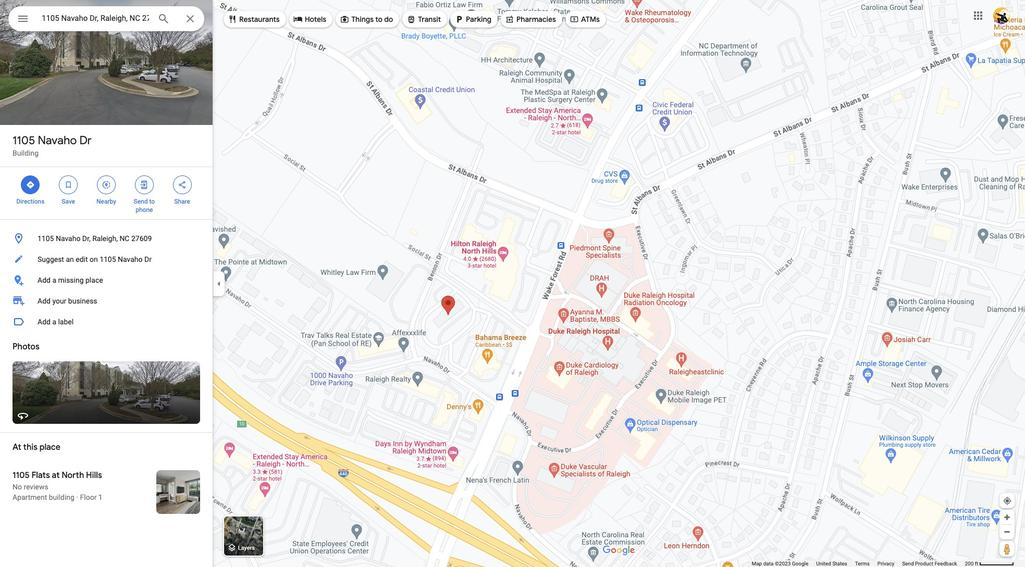Task type: describe. For each thing, give the bounding box(es) containing it.
add a label button
[[0, 312, 213, 333]]

place inside button
[[86, 276, 103, 285]]

show your location image
[[1003, 497, 1013, 506]]

do
[[384, 15, 393, 24]]

phone
[[136, 207, 153, 214]]


[[505, 14, 515, 25]]


[[178, 179, 187, 191]]

reviews
[[24, 483, 48, 492]]

terms
[[856, 562, 870, 567]]

at
[[13, 443, 21, 453]]

 restaurants
[[228, 14, 280, 25]]

·
[[76, 494, 78, 502]]

at
[[52, 471, 60, 481]]

to inside send to phone
[[149, 198, 155, 205]]

none field inside '1105 navaho dr, raleigh, nc 27609' field
[[42, 12, 149, 25]]

200 ft
[[966, 562, 979, 567]]

 button
[[8, 6, 38, 33]]


[[228, 14, 237, 25]]

add a missing place button
[[0, 270, 213, 291]]

dr inside 1105 navaho dr building
[[80, 133, 92, 148]]

map data ©2023 google
[[752, 562, 809, 567]]

data
[[764, 562, 774, 567]]

send to phone
[[134, 198, 155, 214]]

a for label
[[52, 318, 56, 326]]

footer inside "google maps" element
[[752, 561, 966, 568]]

no
[[13, 483, 22, 492]]

 parking
[[455, 14, 492, 25]]


[[340, 14, 349, 25]]

200
[[966, 562, 974, 567]]

1105 for dr,
[[38, 235, 54, 243]]

 search field
[[8, 6, 204, 33]]

parking
[[466, 15, 492, 24]]

restaurants
[[239, 15, 280, 24]]

things
[[352, 15, 374, 24]]

0 horizontal spatial place
[[40, 443, 60, 453]]

google maps element
[[0, 0, 1026, 568]]

at this place
[[13, 443, 60, 453]]

1105 Navaho Dr, Raleigh, NC 27609 field
[[8, 6, 204, 31]]

google account: ben nelson  
(ben.nelson1980@gmail.com) image
[[994, 7, 1011, 24]]

add your business
[[38, 297, 97, 306]]


[[102, 179, 111, 191]]

1105 navaho dr, raleigh, nc 27609 button
[[0, 228, 213, 249]]

ft
[[976, 562, 979, 567]]

united states button
[[817, 561, 848, 568]]

layers
[[238, 546, 255, 552]]

1105 navaho dr main content
[[0, 0, 213, 568]]

missing
[[58, 276, 84, 285]]

business
[[68, 297, 97, 306]]


[[17, 11, 29, 26]]

transit
[[418, 15, 441, 24]]


[[407, 14, 416, 25]]

1105 navaho dr, raleigh, nc 27609
[[38, 235, 152, 243]]

add for add your business
[[38, 297, 51, 306]]


[[140, 179, 149, 191]]

navaho inside suggest an edit on 1105 navaho dr button
[[118, 256, 143, 264]]

1105 for dr
[[13, 133, 35, 148]]

to inside  things to do
[[376, 15, 383, 24]]

flats
[[32, 471, 50, 481]]

nearby
[[97, 198, 116, 205]]

navaho for dr
[[38, 133, 77, 148]]

your
[[52, 297, 66, 306]]

suggest an edit on 1105 navaho dr
[[38, 256, 152, 264]]

actions for 1105 navaho dr region
[[0, 167, 213, 220]]

add your business link
[[0, 291, 213, 312]]

send product feedback button
[[903, 561, 958, 568]]

product
[[916, 562, 934, 567]]



Task type: vqa. For each thing, say whether or not it's contained in the screenshot.


Task type: locate. For each thing, give the bounding box(es) containing it.
1105 up building
[[13, 133, 35, 148]]

1105 inside "button"
[[38, 235, 54, 243]]

navaho for dr,
[[56, 235, 81, 243]]

0 vertical spatial a
[[52, 276, 56, 285]]


[[455, 14, 464, 25]]

 hotels
[[293, 14, 327, 25]]


[[570, 14, 579, 25]]

dr
[[80, 133, 92, 148], [144, 256, 152, 264]]

 atms
[[570, 14, 600, 25]]

building
[[13, 149, 39, 157]]

atms
[[581, 15, 600, 24]]

navaho
[[38, 133, 77, 148], [56, 235, 81, 243], [118, 256, 143, 264]]

2 add from the top
[[38, 297, 51, 306]]

this
[[23, 443, 38, 453]]

None field
[[42, 12, 149, 25]]

send product feedback
[[903, 562, 958, 567]]

send up phone
[[134, 198, 148, 205]]

1 vertical spatial send
[[903, 562, 914, 567]]

0 vertical spatial add
[[38, 276, 51, 285]]

add for add a label
[[38, 318, 51, 326]]

0 vertical spatial dr
[[80, 133, 92, 148]]

 things to do
[[340, 14, 393, 25]]

zoom out image
[[1004, 529, 1012, 537]]

dr inside button
[[144, 256, 152, 264]]

1105 up no
[[13, 471, 30, 481]]

nc
[[120, 235, 130, 243]]


[[26, 179, 35, 191]]

navaho down nc
[[118, 256, 143, 264]]

save
[[62, 198, 75, 205]]

0 vertical spatial to
[[376, 15, 383, 24]]

1 vertical spatial place
[[40, 443, 60, 453]]

2 vertical spatial navaho
[[118, 256, 143, 264]]

1105
[[13, 133, 35, 148], [38, 235, 54, 243], [100, 256, 116, 264], [13, 471, 30, 481]]

a inside add a missing place button
[[52, 276, 56, 285]]

1105 inside 1105 navaho dr building
[[13, 133, 35, 148]]

0 horizontal spatial send
[[134, 198, 148, 205]]


[[293, 14, 303, 25]]

add left your
[[38, 297, 51, 306]]

1105 inside 1105 flats at north hills no reviews apartment building · floor 1
[[13, 471, 30, 481]]

1105 navaho dr building
[[13, 133, 92, 157]]

1105 right on
[[100, 256, 116, 264]]

1 horizontal spatial place
[[86, 276, 103, 285]]

0 vertical spatial navaho
[[38, 133, 77, 148]]

 pharmacies
[[505, 14, 556, 25]]

1 horizontal spatial dr
[[144, 256, 152, 264]]

photos
[[13, 342, 39, 353]]

label
[[58, 318, 74, 326]]

terms button
[[856, 561, 870, 568]]

united
[[817, 562, 832, 567]]

add
[[38, 276, 51, 285], [38, 297, 51, 306], [38, 318, 51, 326]]

to left do
[[376, 15, 383, 24]]

27609
[[131, 235, 152, 243]]

building
[[49, 494, 75, 502]]

1 horizontal spatial send
[[903, 562, 914, 567]]

share
[[174, 198, 190, 205]]

floor
[[80, 494, 97, 502]]

a left 'missing'
[[52, 276, 56, 285]]

1 add from the top
[[38, 276, 51, 285]]

on
[[90, 256, 98, 264]]

1 vertical spatial add
[[38, 297, 51, 306]]

send inside button
[[903, 562, 914, 567]]

suggest an edit on 1105 navaho dr button
[[0, 249, 213, 270]]

200 ft button
[[966, 562, 1015, 567]]

a left label
[[52, 318, 56, 326]]

a for missing
[[52, 276, 56, 285]]

navaho inside 1105 navaho dr, raleigh, nc 27609 "button"
[[56, 235, 81, 243]]

zoom in image
[[1004, 514, 1012, 522]]

place right "this"
[[40, 443, 60, 453]]

privacy
[[878, 562, 895, 567]]

1 vertical spatial dr
[[144, 256, 152, 264]]

a inside add a label button
[[52, 318, 56, 326]]

an
[[66, 256, 74, 264]]

1105 inside button
[[100, 256, 116, 264]]

1 a from the top
[[52, 276, 56, 285]]

3 add from the top
[[38, 318, 51, 326]]

©2023
[[775, 562, 791, 567]]

hills
[[86, 471, 102, 481]]

feedback
[[935, 562, 958, 567]]

suggest
[[38, 256, 64, 264]]

states
[[833, 562, 848, 567]]

a
[[52, 276, 56, 285], [52, 318, 56, 326]]

edit
[[76, 256, 88, 264]]

footer containing map data ©2023 google
[[752, 561, 966, 568]]

1
[[98, 494, 103, 502]]

1105 flats at north hills no reviews apartment building · floor 1
[[13, 471, 103, 502]]

0 horizontal spatial dr
[[80, 133, 92, 148]]

 transit
[[407, 14, 441, 25]]

show street view coverage image
[[1000, 542, 1015, 557]]

add down suggest at the top left of page
[[38, 276, 51, 285]]

1105 up suggest at the top left of page
[[38, 235, 54, 243]]

2 vertical spatial add
[[38, 318, 51, 326]]

1 horizontal spatial to
[[376, 15, 383, 24]]

add for add a missing place
[[38, 276, 51, 285]]

0 vertical spatial send
[[134, 198, 148, 205]]

to
[[376, 15, 383, 24], [149, 198, 155, 205]]

privacy button
[[878, 561, 895, 568]]

1105 for at
[[13, 471, 30, 481]]

united states
[[817, 562, 848, 567]]

pharmacies
[[517, 15, 556, 24]]


[[64, 179, 73, 191]]

footer
[[752, 561, 966, 568]]

add a missing place
[[38, 276, 103, 285]]

1 vertical spatial a
[[52, 318, 56, 326]]

send for send product feedback
[[903, 562, 914, 567]]

navaho up building
[[38, 133, 77, 148]]

1 vertical spatial to
[[149, 198, 155, 205]]

apartment
[[13, 494, 47, 502]]

send inside send to phone
[[134, 198, 148, 205]]

navaho inside 1105 navaho dr building
[[38, 133, 77, 148]]

navaho left dr,
[[56, 235, 81, 243]]

place
[[86, 276, 103, 285], [40, 443, 60, 453]]

raleigh,
[[92, 235, 118, 243]]

0 horizontal spatial to
[[149, 198, 155, 205]]

map
[[752, 562, 763, 567]]

0 vertical spatial place
[[86, 276, 103, 285]]

google
[[792, 562, 809, 567]]

directions
[[16, 198, 44, 205]]

send
[[134, 198, 148, 205], [903, 562, 914, 567]]

add left label
[[38, 318, 51, 326]]

north
[[62, 471, 84, 481]]

1 vertical spatial navaho
[[56, 235, 81, 243]]

place down suggest an edit on 1105 navaho dr
[[86, 276, 103, 285]]

send for send to phone
[[134, 198, 148, 205]]

dr,
[[82, 235, 91, 243]]

send left product
[[903, 562, 914, 567]]

2 a from the top
[[52, 318, 56, 326]]

hotels
[[305, 15, 327, 24]]

to up phone
[[149, 198, 155, 205]]

collapse side panel image
[[213, 278, 225, 290]]

add a label
[[38, 318, 74, 326]]



